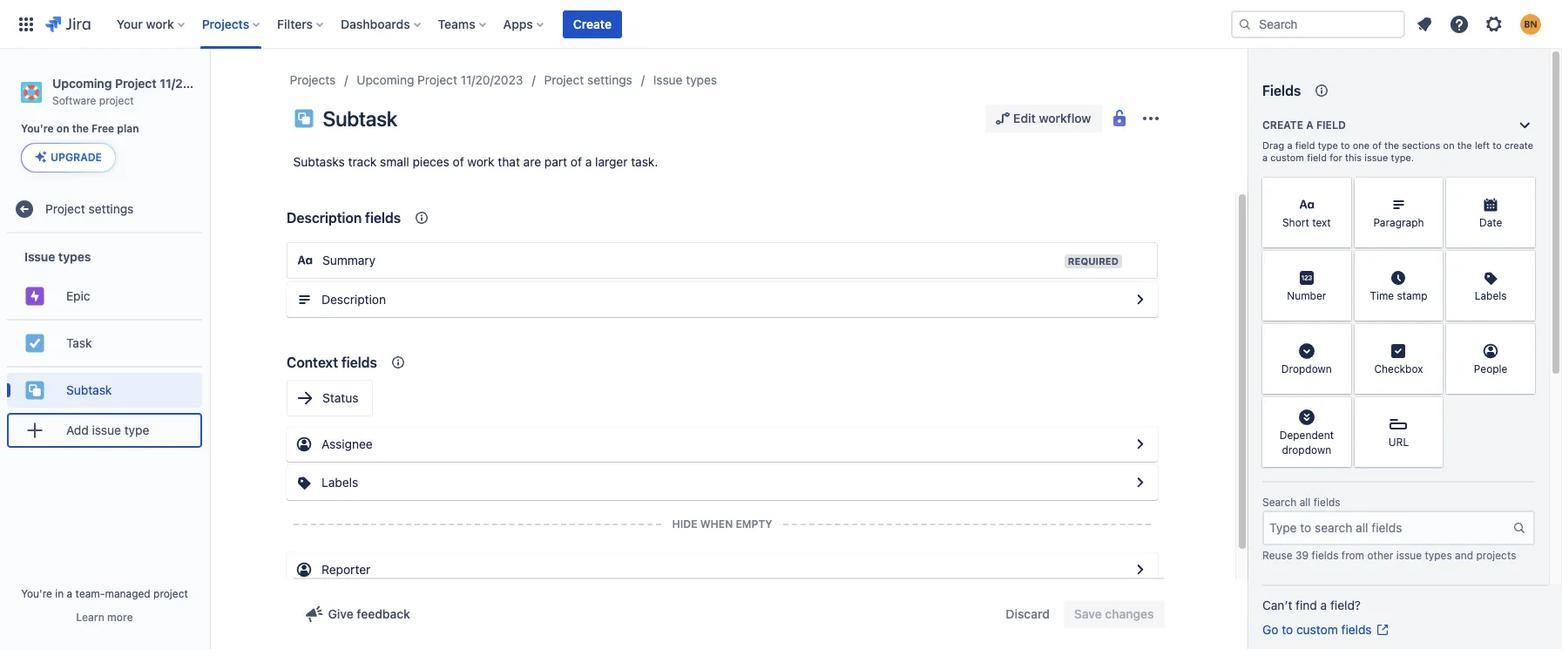 Task type: vqa. For each thing, say whether or not it's contained in the screenshot.
rightmost the your
no



Task type: locate. For each thing, give the bounding box(es) containing it.
0 horizontal spatial settings
[[89, 201, 134, 216]]

1 vertical spatial description
[[322, 292, 386, 307]]

the left "left"
[[1458, 139, 1473, 151]]

0 horizontal spatial the
[[72, 122, 89, 135]]

0 vertical spatial more information about the context fields image
[[412, 207, 432, 228]]

reporter
[[322, 562, 371, 577]]

open field configuration image inside assignee button
[[1131, 434, 1152, 455]]

dependent dropdown
[[1280, 429, 1335, 457]]

0 horizontal spatial upcoming
[[52, 76, 112, 91]]

upcoming inside upcoming project 11/20/2023 software project
[[52, 76, 112, 91]]

work left that
[[468, 154, 495, 169]]

labels
[[1476, 290, 1508, 303], [322, 475, 358, 490]]

banner containing your work
[[0, 0, 1563, 49]]

1 vertical spatial field
[[1296, 139, 1316, 151]]

upcoming
[[357, 72, 414, 87], [52, 76, 112, 91]]

2 vertical spatial types
[[1426, 549, 1453, 562]]

subtask inside group
[[66, 383, 112, 397]]

0 vertical spatial open field configuration image
[[1131, 434, 1152, 455]]

create a field
[[1263, 119, 1347, 132]]

2 horizontal spatial issue
[[1397, 549, 1423, 562]]

create for create
[[573, 16, 612, 31]]

more information image up dropdown
[[1329, 326, 1350, 347]]

fields up field?
[[1321, 584, 1350, 597]]

you're for you're on the free plan
[[21, 122, 54, 135]]

on up upgrade button
[[57, 122, 69, 135]]

fields right the all
[[1314, 496, 1341, 509]]

hide when empty
[[672, 518, 773, 531]]

1 vertical spatial project settings link
[[7, 192, 202, 227]]

field left for
[[1308, 152, 1328, 163]]

subtask up "add"
[[66, 383, 112, 397]]

0 horizontal spatial more information about the context fields image
[[388, 352, 409, 373]]

0 horizontal spatial project settings
[[45, 201, 134, 216]]

more information image down create
[[1513, 180, 1534, 200]]

11/20/2023 down "apps"
[[461, 72, 523, 87]]

more information about the context fields image
[[412, 207, 432, 228], [388, 352, 409, 373]]

subtask up track on the top
[[323, 106, 398, 131]]

1 horizontal spatial work
[[468, 154, 495, 169]]

0 horizontal spatial of
[[453, 154, 464, 169]]

project settings link down upgrade
[[7, 192, 202, 227]]

more information about the context fields image for context fields
[[388, 352, 409, 373]]

hide
[[672, 518, 698, 531]]

the up the type.
[[1385, 139, 1400, 151]]

create inside button
[[573, 16, 612, 31]]

0 horizontal spatial projects
[[202, 16, 249, 31]]

0 vertical spatial you're
[[21, 122, 54, 135]]

open field configuration image for assignee
[[1131, 434, 1152, 455]]

field down the create a field
[[1296, 139, 1316, 151]]

1 horizontal spatial project settings link
[[544, 70, 633, 91]]

type
[[1319, 139, 1339, 151], [124, 423, 149, 438]]

1 vertical spatial work
[[468, 154, 495, 169]]

more information about the context fields image down pieces
[[412, 207, 432, 228]]

you're in a team-managed project
[[21, 588, 188, 601]]

1 horizontal spatial more information about the context fields image
[[412, 207, 432, 228]]

issue
[[654, 72, 683, 87], [24, 249, 55, 264]]

project settings
[[544, 72, 633, 87], [45, 201, 134, 216]]

other
[[1368, 549, 1394, 562]]

create button
[[563, 10, 622, 38]]

more information image for dependent dropdown
[[1329, 399, 1350, 420]]

0 vertical spatial issue types
[[654, 72, 718, 87]]

all
[[1300, 496, 1311, 509]]

11/20/2023 for upcoming project 11/20/2023
[[461, 72, 523, 87]]

settings down upgrade
[[89, 201, 134, 216]]

jira image
[[45, 14, 90, 34], [45, 14, 90, 34]]

open field configuration image inside labels button
[[1131, 472, 1152, 493]]

0 vertical spatial open field configuration image
[[1131, 289, 1152, 310]]

description for description fields
[[287, 210, 362, 226]]

and
[[1456, 549, 1474, 562]]

0 vertical spatial work
[[146, 16, 174, 31]]

0 vertical spatial description
[[287, 210, 362, 226]]

go to custom fields link
[[1263, 622, 1390, 639]]

project inside upcoming project 11/20/2023 software project
[[115, 76, 157, 91]]

1 horizontal spatial the
[[1385, 139, 1400, 151]]

upcoming down dashboards dropdown button
[[357, 72, 414, 87]]

more information image down 'sections'
[[1421, 180, 1442, 200]]

1 vertical spatial project
[[153, 588, 188, 601]]

more information image up stamp
[[1421, 253, 1442, 274]]

open field configuration image for description
[[1131, 289, 1152, 310]]

issue up the epic link
[[24, 249, 55, 264]]

on inside drag a field type to one of the sections on the left to create a custom field for this issue type.
[[1444, 139, 1455, 151]]

0 horizontal spatial issue types
[[24, 249, 91, 264]]

fields
[[365, 210, 401, 226], [342, 355, 377, 370], [1314, 496, 1341, 509], [1312, 549, 1339, 562], [1321, 584, 1350, 597], [1342, 622, 1373, 637]]

work
[[146, 16, 174, 31], [468, 154, 495, 169]]

1 vertical spatial create
[[1263, 119, 1304, 132]]

0 horizontal spatial type
[[124, 423, 149, 438]]

upgrade button
[[22, 144, 115, 172]]

people
[[1475, 363, 1508, 376]]

create up drag
[[1263, 119, 1304, 132]]

description button
[[287, 282, 1159, 317]]

of right one
[[1373, 139, 1382, 151]]

can't
[[1263, 598, 1293, 613]]

settings
[[588, 72, 633, 87], [89, 201, 134, 216]]

types
[[686, 72, 718, 87], [58, 249, 91, 264], [1426, 549, 1453, 562]]

0 horizontal spatial subtask
[[66, 383, 112, 397]]

give feedback
[[328, 607, 410, 622]]

more information image for date
[[1513, 180, 1534, 200]]

1 horizontal spatial issue types
[[654, 72, 718, 87]]

create right apps dropdown button
[[573, 16, 612, 31]]

of
[[1373, 139, 1382, 151], [453, 154, 464, 169], [571, 154, 582, 169]]

1 horizontal spatial create
[[1263, 119, 1304, 132]]

1 vertical spatial open field configuration image
[[1131, 472, 1152, 493]]

suggested fields
[[1263, 584, 1350, 597]]

a down drag
[[1263, 152, 1268, 163]]

banner
[[0, 0, 1563, 49]]

1 vertical spatial subtask
[[66, 383, 112, 397]]

text
[[1313, 217, 1332, 230]]

type inside button
[[124, 423, 149, 438]]

epic link
[[7, 279, 202, 314]]

1 vertical spatial issue
[[92, 423, 121, 438]]

project settings down create button
[[544, 72, 633, 87]]

projects inside 'popup button'
[[202, 16, 249, 31]]

field up for
[[1317, 119, 1347, 132]]

more information image down for
[[1329, 180, 1350, 200]]

1 horizontal spatial to
[[1342, 139, 1351, 151]]

0 vertical spatial project
[[99, 94, 134, 107]]

find
[[1296, 598, 1318, 613]]

more information image for short text
[[1329, 180, 1350, 200]]

0 vertical spatial projects
[[202, 16, 249, 31]]

teams button
[[433, 10, 493, 38]]

1 horizontal spatial project settings
[[544, 72, 633, 87]]

1 vertical spatial type
[[124, 423, 149, 438]]

0 horizontal spatial labels
[[322, 475, 358, 490]]

more information image up dependent
[[1329, 399, 1350, 420]]

search all fields
[[1263, 496, 1341, 509]]

1 horizontal spatial on
[[1444, 139, 1455, 151]]

open field configuration image
[[1131, 289, 1152, 310], [1131, 560, 1152, 581]]

2 horizontal spatial to
[[1494, 139, 1503, 151]]

group
[[7, 234, 202, 459]]

open field configuration image for labels
[[1131, 472, 1152, 493]]

filters button
[[272, 10, 330, 38]]

issue type icon image
[[293, 108, 314, 129]]

project down teams
[[418, 72, 458, 87]]

a right find
[[1321, 598, 1328, 613]]

issue types up epic at the left top of page
[[24, 249, 91, 264]]

part
[[545, 154, 568, 169]]

1 you're from the top
[[21, 122, 54, 135]]

issue right "add"
[[92, 423, 121, 438]]

custom down can't find a field?
[[1297, 622, 1339, 637]]

more information image
[[1329, 180, 1350, 200], [1421, 180, 1442, 200], [1513, 180, 1534, 200], [1421, 253, 1442, 274], [1329, 326, 1350, 347], [1421, 326, 1442, 347], [1329, 399, 1350, 420]]

1 open field configuration image from the top
[[1131, 434, 1152, 455]]

project up plan
[[115, 76, 157, 91]]

labels up people
[[1476, 290, 1508, 303]]

feedback
[[357, 607, 410, 622]]

1 vertical spatial on
[[1444, 139, 1455, 151]]

from
[[1342, 549, 1365, 562]]

of right the part
[[571, 154, 582, 169]]

11/20/2023 down projects 'popup button'
[[160, 76, 225, 91]]

on
[[57, 122, 69, 135], [1444, 139, 1455, 151]]

issue down one
[[1365, 152, 1389, 163]]

0 horizontal spatial project settings link
[[7, 192, 202, 227]]

0 horizontal spatial to
[[1282, 622, 1294, 637]]

0 vertical spatial settings
[[588, 72, 633, 87]]

1 horizontal spatial issue
[[1365, 152, 1389, 163]]

2 you're from the top
[[21, 588, 52, 601]]

1 horizontal spatial of
[[571, 154, 582, 169]]

issue types down "primary" element
[[654, 72, 718, 87]]

2 horizontal spatial of
[[1373, 139, 1382, 151]]

project down create button
[[544, 72, 584, 87]]

1 vertical spatial types
[[58, 249, 91, 264]]

description
[[287, 210, 362, 226], [322, 292, 386, 307]]

custom
[[1271, 152, 1305, 163], [1297, 622, 1339, 637]]

reuse 39 fields from other issue types and projects
[[1263, 549, 1517, 562]]

1 horizontal spatial type
[[1319, 139, 1339, 151]]

labels down assignee
[[322, 475, 358, 490]]

2 vertical spatial issue
[[1397, 549, 1423, 562]]

upcoming inside 'link'
[[357, 72, 414, 87]]

project settings down upgrade
[[45, 201, 134, 216]]

projects for projects 'popup button'
[[202, 16, 249, 31]]

more information image for checkbox
[[1421, 326, 1442, 347]]

project
[[99, 94, 134, 107], [153, 588, 188, 601]]

issue types
[[654, 72, 718, 87], [24, 249, 91, 264]]

type down subtask link
[[124, 423, 149, 438]]

work inside popup button
[[146, 16, 174, 31]]

0 horizontal spatial on
[[57, 122, 69, 135]]

0 vertical spatial types
[[686, 72, 718, 87]]

more information image for time stamp
[[1421, 253, 1442, 274]]

more information image for people
[[1513, 326, 1534, 347]]

to right "left"
[[1494, 139, 1503, 151]]

help image
[[1450, 14, 1471, 34]]

1 vertical spatial issue
[[24, 249, 55, 264]]

time
[[1371, 290, 1395, 303]]

work right your
[[146, 16, 174, 31]]

1 vertical spatial issue types
[[24, 249, 91, 264]]

0 vertical spatial issue
[[1365, 152, 1389, 163]]

project
[[418, 72, 458, 87], [544, 72, 584, 87], [115, 76, 157, 91], [45, 201, 85, 216]]

project up plan
[[99, 94, 134, 107]]

0 horizontal spatial work
[[146, 16, 174, 31]]

1 open field configuration image from the top
[[1131, 289, 1152, 310]]

project settings inside project settings link
[[45, 201, 134, 216]]

sidebar navigation image
[[190, 70, 228, 105]]

0 vertical spatial type
[[1319, 139, 1339, 151]]

2 open field configuration image from the top
[[1131, 560, 1152, 581]]

stamp
[[1398, 290, 1428, 303]]

the
[[72, 122, 89, 135], [1385, 139, 1400, 151], [1458, 139, 1473, 151]]

notifications image
[[1415, 14, 1436, 34]]

to right go
[[1282, 622, 1294, 637]]

you're up upgrade button
[[21, 122, 54, 135]]

are
[[524, 154, 541, 169]]

more information about the context fields image right context fields
[[388, 352, 409, 373]]

0 vertical spatial field
[[1317, 119, 1347, 132]]

the left free
[[72, 122, 89, 135]]

0 horizontal spatial issue
[[92, 423, 121, 438]]

project right managed
[[153, 588, 188, 601]]

issue right other
[[1397, 549, 1423, 562]]

type up for
[[1319, 139, 1339, 151]]

open field configuration image inside 'description' button
[[1131, 289, 1152, 310]]

number
[[1288, 290, 1327, 303]]

paragraph
[[1374, 217, 1425, 230]]

0 vertical spatial labels
[[1476, 290, 1508, 303]]

0 horizontal spatial 11/20/2023
[[160, 76, 225, 91]]

projects up issue type icon
[[290, 72, 336, 87]]

0 vertical spatial subtask
[[323, 106, 398, 131]]

upcoming project 11/20/2023
[[357, 72, 523, 87]]

project settings link
[[544, 70, 633, 91], [7, 192, 202, 227]]

1 horizontal spatial upcoming
[[357, 72, 414, 87]]

1 vertical spatial more information about the context fields image
[[388, 352, 409, 373]]

assignee
[[322, 437, 373, 452]]

1 vertical spatial open field configuration image
[[1131, 560, 1152, 581]]

1 horizontal spatial settings
[[588, 72, 633, 87]]

issue types link
[[654, 70, 718, 91]]

more information image for paragraph
[[1421, 180, 1442, 200]]

11/20/2023 inside upcoming project 11/20/2023 'link'
[[461, 72, 523, 87]]

more information image
[[1329, 253, 1350, 274], [1513, 253, 1534, 274], [1513, 326, 1534, 347]]

reuse
[[1263, 549, 1293, 562]]

settings down "primary" element
[[588, 72, 633, 87]]

field for drag
[[1296, 139, 1316, 151]]

on right 'sections'
[[1444, 139, 1455, 151]]

a
[[1307, 119, 1314, 132], [1288, 139, 1293, 151], [1263, 152, 1268, 163], [586, 154, 592, 169], [67, 588, 73, 601], [1321, 598, 1328, 613]]

0 vertical spatial issue
[[654, 72, 683, 87]]

filters
[[277, 16, 313, 31]]

learn more button
[[76, 611, 133, 625]]

0 vertical spatial project settings
[[544, 72, 633, 87]]

reporter button
[[287, 553, 1159, 588]]

1 horizontal spatial issue
[[654, 72, 683, 87]]

upcoming for upcoming project 11/20/2023
[[357, 72, 414, 87]]

upcoming up software
[[52, 76, 112, 91]]

2 open field configuration image from the top
[[1131, 472, 1152, 493]]

projects for projects link
[[290, 72, 336, 87]]

description inside button
[[322, 292, 386, 307]]

more information about the context fields image for description fields
[[412, 207, 432, 228]]

1 horizontal spatial projects
[[290, 72, 336, 87]]

1 vertical spatial project settings
[[45, 201, 134, 216]]

edit workflow
[[1014, 111, 1092, 126]]

1 vertical spatial you're
[[21, 588, 52, 601]]

project settings link down create button
[[544, 70, 633, 91]]

0 horizontal spatial project
[[99, 94, 134, 107]]

open field configuration image inside 'reporter' button
[[1131, 560, 1152, 581]]

upcoming project 11/20/2023 link
[[357, 70, 523, 91]]

managed
[[105, 588, 151, 601]]

appswitcher icon image
[[16, 14, 37, 34]]

0 vertical spatial custom
[[1271, 152, 1305, 163]]

issue down "primary" element
[[654, 72, 683, 87]]

custom down drag
[[1271, 152, 1305, 163]]

field for create
[[1317, 119, 1347, 132]]

subtask
[[323, 106, 398, 131], [66, 383, 112, 397]]

to up this
[[1342, 139, 1351, 151]]

0 horizontal spatial create
[[573, 16, 612, 31]]

projects up sidebar navigation icon
[[202, 16, 249, 31]]

1 horizontal spatial types
[[686, 72, 718, 87]]

fields up status
[[342, 355, 377, 370]]

you're left in
[[21, 588, 52, 601]]

1 vertical spatial labels
[[322, 475, 358, 490]]

description up summary
[[287, 210, 362, 226]]

to
[[1342, 139, 1351, 151], [1494, 139, 1503, 151], [1282, 622, 1294, 637]]

more information image down stamp
[[1421, 326, 1442, 347]]

Search field
[[1232, 10, 1406, 38]]

more information about the fields image
[[1312, 80, 1333, 101]]

1 vertical spatial custom
[[1297, 622, 1339, 637]]

1 vertical spatial projects
[[290, 72, 336, 87]]

of inside drag a field type to one of the sections on the left to create a custom field for this issue type.
[[1373, 139, 1382, 151]]

learn
[[76, 611, 104, 624]]

0 vertical spatial on
[[57, 122, 69, 135]]

0 vertical spatial project settings link
[[544, 70, 633, 91]]

11/20/2023 inside upcoming project 11/20/2023 software project
[[160, 76, 225, 91]]

0 vertical spatial create
[[573, 16, 612, 31]]

of right pieces
[[453, 154, 464, 169]]

description down summary
[[322, 292, 386, 307]]

1 horizontal spatial 11/20/2023
[[461, 72, 523, 87]]

open field configuration image
[[1131, 434, 1152, 455], [1131, 472, 1152, 493]]



Task type: describe. For each thing, give the bounding box(es) containing it.
more information image for dropdown
[[1329, 326, 1350, 347]]

2 horizontal spatial types
[[1426, 549, 1453, 562]]

edit workflow button
[[986, 105, 1102, 133]]

larger
[[595, 154, 628, 169]]

labels button
[[287, 465, 1159, 500]]

project inside 'link'
[[418, 72, 458, 87]]

description fields
[[287, 210, 401, 226]]

can't find a field?
[[1263, 598, 1362, 613]]

more information about the suggested fields image
[[1360, 581, 1381, 601]]

1 horizontal spatial labels
[[1476, 290, 1508, 303]]

custom inside go to custom fields link
[[1297, 622, 1339, 637]]

subtask link
[[7, 373, 202, 408]]

go to custom fields
[[1263, 622, 1373, 637]]

when
[[701, 518, 733, 531]]

task.
[[631, 154, 658, 169]]

Type to search all fields text field
[[1265, 513, 1513, 544]]

issue inside button
[[92, 423, 121, 438]]

that
[[498, 154, 520, 169]]

1 horizontal spatial subtask
[[323, 106, 398, 131]]

projects button
[[197, 10, 267, 38]]

search
[[1263, 496, 1297, 509]]

types inside issue types link
[[686, 72, 718, 87]]

task
[[66, 336, 92, 350]]

in
[[55, 588, 64, 601]]

short text
[[1283, 217, 1332, 230]]

0 horizontal spatial types
[[58, 249, 91, 264]]

sections
[[1403, 139, 1441, 151]]

add issue type button
[[7, 413, 202, 448]]

fields
[[1263, 83, 1302, 99]]

discard button
[[996, 601, 1061, 629]]

fields up summary
[[365, 210, 401, 226]]

small
[[380, 154, 409, 169]]

epic
[[66, 288, 90, 303]]

your profile and settings image
[[1521, 14, 1542, 34]]

description for description
[[322, 292, 386, 307]]

project inside upcoming project 11/20/2023 software project
[[99, 94, 134, 107]]

add
[[66, 423, 89, 438]]

teams
[[438, 16, 476, 31]]

apps
[[504, 16, 533, 31]]

a right in
[[67, 588, 73, 601]]

primary element
[[10, 0, 1232, 48]]

this link will be opened in a new tab image
[[1376, 623, 1390, 637]]

subtask group
[[7, 366, 202, 413]]

pieces
[[413, 154, 450, 169]]

labels inside labels button
[[322, 475, 358, 490]]

time stamp
[[1371, 290, 1428, 303]]

subtasks track small pieces of work that are part of a larger task.
[[293, 154, 658, 169]]

1 vertical spatial settings
[[89, 201, 134, 216]]

your
[[117, 16, 143, 31]]

group containing issue types
[[7, 234, 202, 459]]

status
[[323, 391, 359, 405]]

one
[[1354, 139, 1370, 151]]

dependent
[[1280, 429, 1335, 442]]

field?
[[1331, 598, 1362, 613]]

you're on the free plan
[[21, 122, 139, 135]]

add issue type image
[[24, 420, 45, 441]]

task link
[[7, 326, 202, 361]]

date
[[1480, 217, 1503, 230]]

issue inside drag a field type to one of the sections on the left to create a custom field for this issue type.
[[1365, 152, 1389, 163]]

more options image
[[1141, 108, 1162, 129]]

suggested
[[1263, 584, 1318, 597]]

more information image for labels
[[1513, 253, 1534, 274]]

give
[[328, 607, 354, 622]]

open field configuration image for reporter
[[1131, 560, 1152, 581]]

projects
[[1477, 549, 1517, 562]]

you're for you're in a team-managed project
[[21, 588, 52, 601]]

learn more
[[76, 611, 133, 624]]

your work button
[[111, 10, 192, 38]]

required
[[1069, 255, 1119, 267]]

11/20/2023 for upcoming project 11/20/2023 software project
[[160, 76, 225, 91]]

drag
[[1263, 139, 1285, 151]]

context fields
[[287, 355, 377, 370]]

fields right 39
[[1312, 549, 1339, 562]]

39
[[1296, 549, 1309, 562]]

give feedback button
[[293, 601, 421, 629]]

fields left 'this link will be opened in a new tab' icon
[[1342, 622, 1373, 637]]

apps button
[[498, 10, 551, 38]]

short
[[1283, 217, 1310, 230]]

summary
[[323, 253, 376, 268]]

software
[[52, 94, 96, 107]]

a left larger
[[586, 154, 592, 169]]

free
[[92, 122, 114, 135]]

dropdown
[[1282, 363, 1333, 376]]

context
[[287, 355, 338, 370]]

checkbox
[[1375, 363, 1424, 376]]

0 horizontal spatial issue
[[24, 249, 55, 264]]

custom inside drag a field type to one of the sections on the left to create a custom field for this issue type.
[[1271, 152, 1305, 163]]

type inside drag a field type to one of the sections on the left to create a custom field for this issue type.
[[1319, 139, 1339, 151]]

team-
[[75, 588, 105, 601]]

drag a field type to one of the sections on the left to create a custom field for this issue type.
[[1263, 139, 1534, 163]]

your work
[[117, 16, 174, 31]]

a down more information about the fields image
[[1307, 119, 1314, 132]]

project down upgrade button
[[45, 201, 85, 216]]

search image
[[1239, 17, 1253, 31]]

upcoming project 11/20/2023 software project
[[52, 76, 225, 107]]

more information image for number
[[1329, 253, 1350, 274]]

a right drag
[[1288, 139, 1293, 151]]

empty
[[736, 518, 773, 531]]

dropdown
[[1283, 444, 1332, 457]]

dashboards button
[[336, 10, 428, 38]]

track
[[348, 154, 377, 169]]

upgrade
[[51, 151, 102, 164]]

type.
[[1392, 152, 1415, 163]]

upcoming for upcoming project 11/20/2023 software project
[[52, 76, 112, 91]]

create for create a field
[[1263, 119, 1304, 132]]

edit
[[1014, 111, 1036, 126]]

2 horizontal spatial the
[[1458, 139, 1473, 151]]

settings image
[[1485, 14, 1505, 34]]

for
[[1330, 152, 1343, 163]]

create
[[1505, 139, 1534, 151]]

subtasks
[[293, 154, 345, 169]]

go
[[1263, 622, 1279, 637]]

2 vertical spatial field
[[1308, 152, 1328, 163]]

discard
[[1006, 607, 1050, 622]]

workflow
[[1039, 111, 1092, 126]]

url
[[1389, 436, 1410, 449]]

1 horizontal spatial project
[[153, 588, 188, 601]]

plan
[[117, 122, 139, 135]]

projects link
[[290, 70, 336, 91]]



